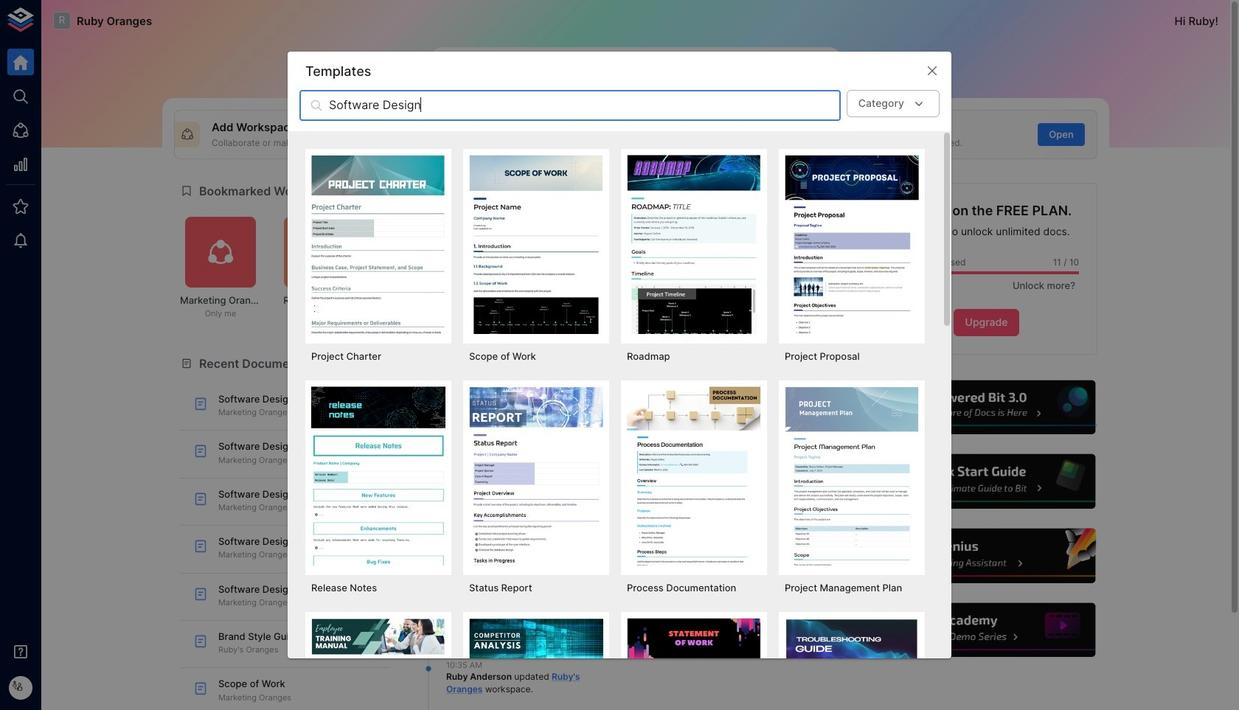 Task type: vqa. For each thing, say whether or not it's contained in the screenshot.
Help image
yes



Task type: locate. For each thing, give the bounding box(es) containing it.
troubleshooting guide image
[[785, 619, 920, 711]]

dialog
[[288, 52, 952, 711]]

1 help image from the top
[[876, 378, 1098, 437]]

project management plan image
[[785, 387, 920, 566]]

statement of work image
[[627, 619, 762, 711]]

help image
[[876, 378, 1098, 437], [876, 453, 1098, 511], [876, 527, 1098, 586], [876, 601, 1098, 660]]

release notes image
[[311, 387, 446, 566]]

competitor research report image
[[469, 619, 604, 711]]

4 help image from the top
[[876, 601, 1098, 660]]

scope of work image
[[469, 155, 604, 334]]



Task type: describe. For each thing, give the bounding box(es) containing it.
3 help image from the top
[[876, 527, 1098, 586]]

status report image
[[469, 387, 604, 566]]

roadmap image
[[627, 155, 762, 334]]

project charter image
[[311, 155, 446, 334]]

employee training manual image
[[311, 619, 446, 711]]

2 help image from the top
[[876, 453, 1098, 511]]

process documentation image
[[627, 387, 762, 566]]

Search Templates... text field
[[329, 90, 841, 121]]

project proposal image
[[785, 155, 920, 334]]



